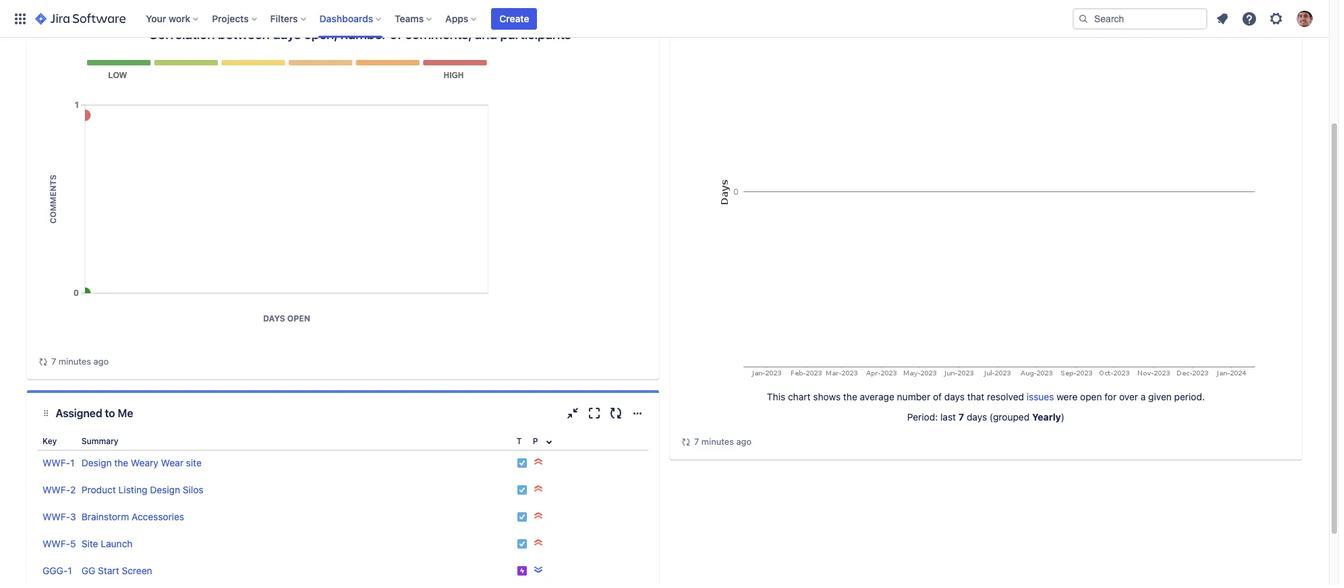 Task type: vqa. For each thing, say whether or not it's contained in the screenshot.
Screen
yes



Task type: describe. For each thing, give the bounding box(es) containing it.
1 vertical spatial 7
[[959, 412, 964, 423]]

1 horizontal spatial days
[[944, 391, 965, 403]]

wwf-3 link
[[43, 511, 76, 523]]

period: last 7 days (grouped yearly )
[[907, 412, 1065, 423]]

participants
[[500, 26, 571, 42]]

average
[[860, 391, 895, 403]]

wwf-1
[[43, 457, 75, 469]]

design the weary wear site
[[81, 457, 202, 469]]

lowest image
[[533, 565, 544, 575]]

highest image for site launch
[[533, 538, 544, 549]]

wwf- for 3
[[43, 511, 70, 523]]

this chart shows the average number of days that resolved issues were open for over a given period.
[[767, 391, 1205, 403]]

gg
[[81, 565, 95, 577]]

to
[[105, 407, 115, 420]]

correlation between days open, number of comments, and participants
[[149, 26, 571, 42]]

7 minutes ago for resolution time: guillermo's gone: the game 'region'
[[694, 437, 752, 447]]

undefined generated chart image image
[[711, 14, 1261, 381]]

design the weary wear site link
[[81, 457, 202, 469]]

issues
[[1027, 391, 1054, 403]]

1 horizontal spatial design
[[150, 484, 180, 496]]

teams
[[395, 12, 424, 24]]

comments,
[[405, 26, 472, 42]]

wwf-3 brainstorm accessories
[[43, 511, 184, 523]]

7 for 'bubbly chart' region
[[51, 356, 56, 367]]

correlation
[[149, 26, 215, 42]]

2
[[70, 484, 76, 496]]

wwf- for 1
[[43, 457, 70, 469]]

(grouped
[[990, 412, 1030, 423]]

filters
[[270, 12, 298, 24]]

shows
[[813, 391, 841, 403]]

wwf-2 link
[[43, 484, 76, 496]]

dashboards button
[[315, 8, 387, 29]]

of inside 'bubbly chart' region
[[390, 26, 402, 42]]

launch
[[101, 538, 133, 550]]

number inside resolution time: guillermo's gone: the game 'region'
[[897, 391, 931, 403]]

yearly
[[1032, 412, 1061, 423]]

the inside 'region'
[[843, 391, 857, 403]]

that
[[967, 391, 985, 403]]

accessories
[[132, 511, 184, 523]]

1 for wwf-
[[70, 457, 75, 469]]

teams button
[[391, 8, 437, 29]]

start
[[98, 565, 119, 577]]

task image
[[517, 485, 527, 496]]

appswitcher icon image
[[12, 10, 28, 27]]

1 vertical spatial the
[[114, 457, 128, 469]]

assigned
[[56, 407, 102, 420]]

task image for launch
[[517, 539, 527, 550]]

create
[[499, 12, 529, 24]]

key
[[43, 437, 57, 447]]

minimize assigned to me image
[[565, 405, 581, 422]]

7 minutes ago for 'bubbly chart' region
[[51, 356, 109, 367]]

over
[[1119, 391, 1138, 403]]

brainstorm accessories link
[[81, 511, 184, 523]]

p
[[533, 437, 538, 447]]

wwf- for 5
[[43, 538, 70, 550]]

refresh assigned to me image
[[608, 405, 624, 422]]

ago for the "an arrow curved in a circular way on the button that refreshes the dashboard" icon inside 'bubbly chart' region
[[93, 356, 109, 367]]

ggg-
[[43, 565, 68, 577]]

task image for accessories
[[517, 512, 527, 523]]

gg start screen link
[[81, 565, 152, 577]]

2 horizontal spatial days
[[967, 412, 987, 423]]

chart
[[788, 391, 811, 403]]

your profile and settings image
[[1297, 10, 1313, 27]]

highest image for product listing design silos
[[533, 484, 544, 495]]

product
[[81, 484, 116, 496]]

t
[[517, 437, 522, 447]]

7 for resolution time: guillermo's gone: the game 'region'
[[694, 437, 699, 447]]



Task type: locate. For each thing, give the bounding box(es) containing it.
highest image up lowest image
[[533, 511, 544, 522]]

2 highest image from the top
[[533, 511, 544, 522]]

issues link
[[1027, 391, 1054, 403]]

banner
[[0, 0, 1329, 38]]

0 vertical spatial number
[[340, 26, 387, 42]]

0 vertical spatial task image
[[517, 458, 527, 469]]

1 vertical spatial highest image
[[533, 511, 544, 522]]

bubbly chart region
[[38, 14, 648, 369]]

0 horizontal spatial number
[[340, 26, 387, 42]]

minutes for the "an arrow curved in a circular way on the button that refreshes the dashboard" icon in the resolution time: guillermo's gone: the game 'region'
[[702, 437, 734, 447]]

dashboards
[[320, 12, 373, 24]]

highest image
[[533, 457, 544, 468], [533, 511, 544, 522]]

apps
[[445, 12, 468, 24]]

wwf-5 link
[[43, 538, 76, 550]]

a
[[1141, 391, 1146, 403]]

7 minutes ago
[[51, 356, 109, 367], [694, 437, 752, 447]]

0 vertical spatial design
[[81, 457, 112, 469]]

4 wwf- from the top
[[43, 538, 70, 550]]

7 minutes ago inside 'bubbly chart' region
[[51, 356, 109, 367]]

2 highest image from the top
[[533, 538, 544, 549]]

an arrow curved in a circular way on the button that refreshes the dashboard image for 'bubbly chart' region
[[38, 357, 49, 367]]

wwf- down wwf-2 link
[[43, 511, 70, 523]]

open,
[[304, 26, 337, 42]]

projects button
[[208, 8, 262, 29]]

summary
[[81, 437, 118, 447]]

of
[[390, 26, 402, 42], [933, 391, 942, 403]]

0 horizontal spatial the
[[114, 457, 128, 469]]

1 vertical spatial highest image
[[533, 538, 544, 549]]

highest image up lowest image
[[533, 538, 544, 549]]

1 horizontal spatial number
[[897, 391, 931, 403]]

wwf-
[[43, 457, 70, 469], [43, 484, 70, 496], [43, 511, 70, 523], [43, 538, 70, 550]]

2 wwf- from the top
[[43, 484, 70, 496]]

0 horizontal spatial 7
[[51, 356, 56, 367]]

days inside 'bubbly chart' region
[[273, 26, 301, 42]]

1 highest image from the top
[[533, 457, 544, 468]]

ggg-1 link
[[43, 565, 72, 577]]

3 wwf- from the top
[[43, 511, 70, 523]]

1 horizontal spatial 7 minutes ago
[[694, 437, 752, 447]]

highest image for brainstorm accessories
[[533, 511, 544, 522]]

)
[[1061, 412, 1065, 423]]

product listing design silos link
[[81, 484, 203, 496]]

days up the last
[[944, 391, 965, 403]]

0 vertical spatial 1
[[70, 457, 75, 469]]

gg start screen
[[81, 565, 152, 577]]

7 inside 'bubbly chart' region
[[51, 356, 56, 367]]

task image
[[517, 458, 527, 469], [517, 512, 527, 523], [517, 539, 527, 550]]

1 for ggg-
[[68, 565, 72, 577]]

ago
[[93, 356, 109, 367], [736, 437, 752, 447]]

2 vertical spatial task image
[[517, 539, 527, 550]]

wwf- down "key"
[[43, 457, 70, 469]]

0 vertical spatial minutes
[[59, 356, 91, 367]]

resolution time: guillermo's gone: the game region
[[681, 14, 1291, 449]]

were
[[1057, 391, 1078, 403]]

1 vertical spatial of
[[933, 391, 942, 403]]

wwf-5 site launch
[[43, 538, 133, 550]]

minutes inside resolution time: guillermo's gone: the game 'region'
[[702, 437, 734, 447]]

settings image
[[1268, 10, 1285, 27]]

your
[[146, 12, 166, 24]]

1 horizontal spatial an arrow curved in a circular way on the button that refreshes the dashboard image
[[681, 437, 692, 448]]

minutes
[[59, 356, 91, 367], [702, 437, 734, 447]]

of up the last
[[933, 391, 942, 403]]

primary element
[[8, 0, 1073, 37]]

epic image
[[517, 566, 527, 577]]

days
[[273, 26, 301, 42], [944, 391, 965, 403], [967, 412, 987, 423]]

number down dashboards
[[340, 26, 387, 42]]

silos
[[183, 484, 203, 496]]

work
[[169, 12, 190, 24]]

0 horizontal spatial days
[[273, 26, 301, 42]]

jira software image
[[35, 10, 126, 27], [35, 10, 126, 27]]

2 vertical spatial 7
[[694, 437, 699, 447]]

task image up epic icon in the left of the page
[[517, 539, 527, 550]]

site
[[186, 457, 202, 469]]

highest image right task icon
[[533, 484, 544, 495]]

the right the shows
[[843, 391, 857, 403]]

1 highest image from the top
[[533, 484, 544, 495]]

highest image for design the weary wear site
[[533, 457, 544, 468]]

your work button
[[142, 8, 204, 29]]

0 horizontal spatial design
[[81, 457, 112, 469]]

for
[[1105, 391, 1117, 403]]

ago inside 'bubbly chart' region
[[93, 356, 109, 367]]

listing
[[118, 484, 147, 496]]

1 vertical spatial task image
[[517, 512, 527, 523]]

1 horizontal spatial of
[[933, 391, 942, 403]]

this
[[767, 391, 785, 403]]

of inside resolution time: guillermo's gone: the game 'region'
[[933, 391, 942, 403]]

1 vertical spatial 7 minutes ago
[[694, 437, 752, 447]]

1 vertical spatial an arrow curved in a circular way on the button that refreshes the dashboard image
[[681, 437, 692, 448]]

search image
[[1078, 13, 1089, 24]]

0 vertical spatial the
[[843, 391, 857, 403]]

3
[[70, 511, 76, 523]]

2 task image from the top
[[517, 512, 527, 523]]

1 horizontal spatial the
[[843, 391, 857, 403]]

number inside 'bubbly chart' region
[[340, 26, 387, 42]]

period.
[[1174, 391, 1205, 403]]

0 horizontal spatial ago
[[93, 356, 109, 367]]

0 horizontal spatial minutes
[[59, 356, 91, 367]]

banner containing your work
[[0, 0, 1329, 38]]

screen
[[122, 565, 152, 577]]

1 vertical spatial ago
[[736, 437, 752, 447]]

task image down the t
[[517, 458, 527, 469]]

ago inside resolution time: guillermo's gone: the game 'region'
[[736, 437, 752, 447]]

minutes for the "an arrow curved in a circular way on the button that refreshes the dashboard" icon inside 'bubbly chart' region
[[59, 356, 91, 367]]

ggg-1
[[43, 565, 72, 577]]

help image
[[1241, 10, 1258, 27]]

1
[[70, 457, 75, 469], [68, 565, 72, 577]]

number
[[340, 26, 387, 42], [897, 391, 931, 403]]

1 vertical spatial days
[[944, 391, 965, 403]]

filters button
[[266, 8, 311, 29]]

days down the that
[[967, 412, 987, 423]]

the left 'weary'
[[114, 457, 128, 469]]

0 vertical spatial of
[[390, 26, 402, 42]]

7 minutes ago inside resolution time: guillermo's gone: the game 'region'
[[694, 437, 752, 447]]

weary
[[131, 457, 158, 469]]

assigned to me
[[56, 407, 133, 420]]

me
[[118, 407, 133, 420]]

more actions for assigned to me gadget image
[[629, 405, 646, 422]]

3 task image from the top
[[517, 539, 527, 550]]

minutes inside 'bubbly chart' region
[[59, 356, 91, 367]]

1 horizontal spatial ago
[[736, 437, 752, 447]]

wear
[[161, 457, 183, 469]]

an arrow curved in a circular way on the button that refreshes the dashboard image for resolution time: guillermo's gone: the game 'region'
[[681, 437, 692, 448]]

task image down task icon
[[517, 512, 527, 523]]

2 horizontal spatial 7
[[959, 412, 964, 423]]

ago for the "an arrow curved in a circular way on the button that refreshes the dashboard" icon in the resolution time: guillermo's gone: the game 'region'
[[736, 437, 752, 447]]

1 task image from the top
[[517, 458, 527, 469]]

given
[[1148, 391, 1172, 403]]

5
[[70, 538, 76, 550]]

resolved
[[987, 391, 1024, 403]]

of down the teams
[[390, 26, 402, 42]]

an arrow curved in a circular way on the button that refreshes the dashboard image inside 'bubbly chart' region
[[38, 357, 49, 367]]

an arrow curved in a circular way on the button that refreshes the dashboard image inside resolution time: guillermo's gone: the game 'region'
[[681, 437, 692, 448]]

1 up 2
[[70, 457, 75, 469]]

design up accessories
[[150, 484, 180, 496]]

last
[[941, 412, 956, 423]]

1 vertical spatial 1
[[68, 565, 72, 577]]

0 vertical spatial an arrow curved in a circular way on the button that refreshes the dashboard image
[[38, 357, 49, 367]]

2 vertical spatial days
[[967, 412, 987, 423]]

your work
[[146, 12, 190, 24]]

maximize assigned to me image
[[586, 405, 602, 422]]

create button
[[491, 8, 537, 29]]

wwf- up ggg-1 link
[[43, 538, 70, 550]]

1 horizontal spatial minutes
[[702, 437, 734, 447]]

0 vertical spatial ago
[[93, 356, 109, 367]]

Search field
[[1073, 8, 1208, 29]]

design down summary
[[81, 457, 112, 469]]

1 vertical spatial design
[[150, 484, 180, 496]]

apps button
[[441, 8, 482, 29]]

highest image down p
[[533, 457, 544, 468]]

period:
[[907, 412, 938, 423]]

between
[[218, 26, 270, 42]]

7
[[51, 356, 56, 367], [959, 412, 964, 423], [694, 437, 699, 447]]

0 vertical spatial 7 minutes ago
[[51, 356, 109, 367]]

brainstorm
[[81, 511, 129, 523]]

0 vertical spatial highest image
[[533, 457, 544, 468]]

1 horizontal spatial 7
[[694, 437, 699, 447]]

wwf- for 2
[[43, 484, 70, 496]]

0 vertical spatial 7
[[51, 356, 56, 367]]

wwf-1 link
[[43, 457, 75, 469]]

days down filters
[[273, 26, 301, 42]]

an arrow curved in a circular way on the button that refreshes the dashboard image
[[38, 357, 49, 367], [681, 437, 692, 448]]

0 horizontal spatial of
[[390, 26, 402, 42]]

0 horizontal spatial 7 minutes ago
[[51, 356, 109, 367]]

0 vertical spatial highest image
[[533, 484, 544, 495]]

and
[[475, 26, 497, 42]]

open
[[1080, 391, 1102, 403]]

1 wwf- from the top
[[43, 457, 70, 469]]

1 vertical spatial number
[[897, 391, 931, 403]]

0 vertical spatial days
[[273, 26, 301, 42]]

1 left the gg
[[68, 565, 72, 577]]

site
[[81, 538, 98, 550]]

projects
[[212, 12, 249, 24]]

wwf- down wwf-1 link
[[43, 484, 70, 496]]

notifications image
[[1214, 10, 1231, 27]]

number up period:
[[897, 391, 931, 403]]

wwf-2 product listing design silos
[[43, 484, 203, 496]]

highest image
[[533, 484, 544, 495], [533, 538, 544, 549]]

design
[[81, 457, 112, 469], [150, 484, 180, 496]]

0 horizontal spatial an arrow curved in a circular way on the button that refreshes the dashboard image
[[38, 357, 49, 367]]

the
[[843, 391, 857, 403], [114, 457, 128, 469]]

site launch link
[[81, 538, 133, 550]]

1 vertical spatial minutes
[[702, 437, 734, 447]]



